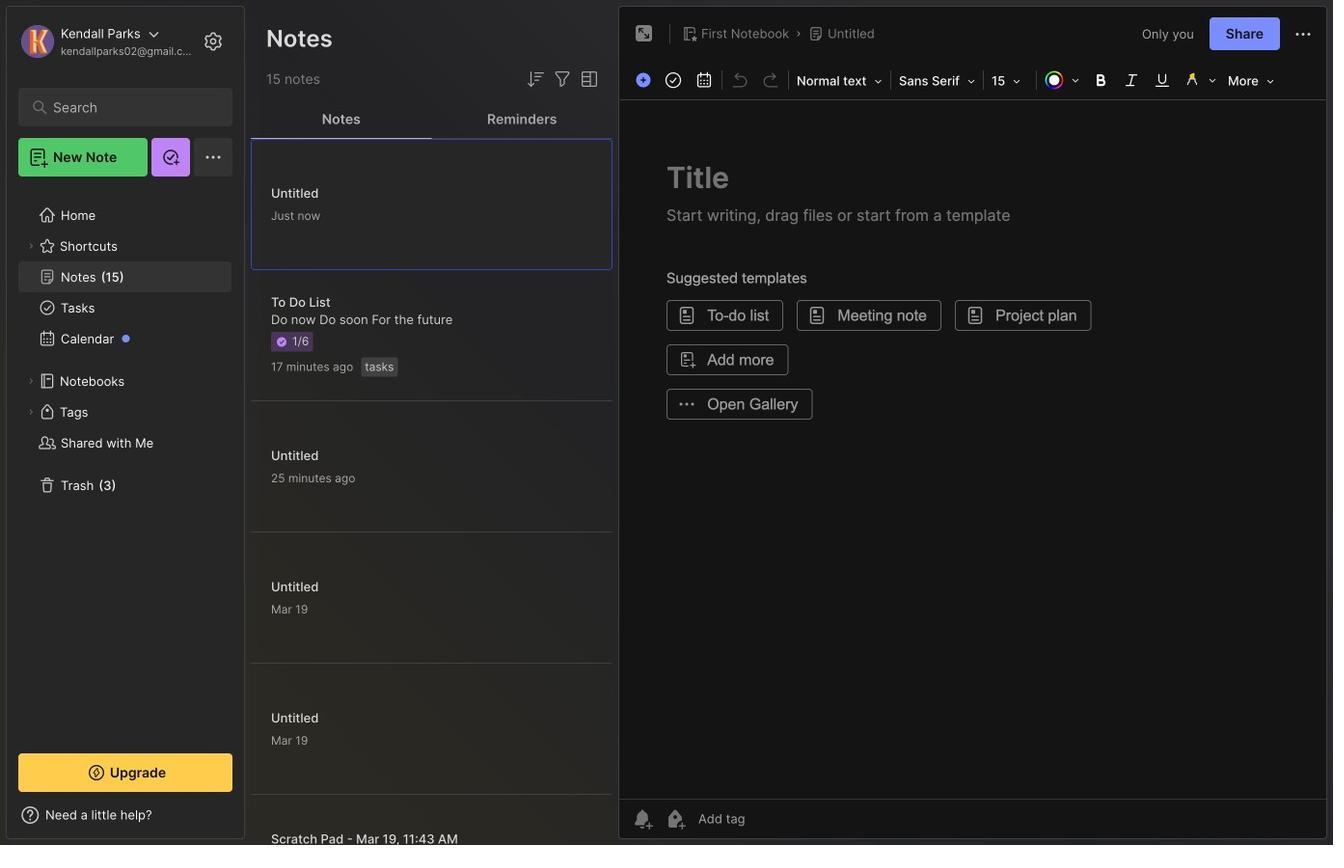 Task type: vqa. For each thing, say whether or not it's contained in the screenshot.
the Find a location… text field
no



Task type: locate. For each thing, give the bounding box(es) containing it.
Search text field
[[53, 98, 207, 117]]

Account field
[[18, 22, 197, 61]]

tree inside main element
[[7, 188, 244, 736]]

Heading level field
[[791, 68, 889, 95]]

None search field
[[53, 96, 207, 119]]

expand note image
[[633, 22, 656, 45]]

underline image
[[1149, 67, 1176, 94]]

More field
[[1223, 68, 1280, 95]]

Note Editor text field
[[620, 99, 1327, 799]]

settings image
[[202, 30, 225, 53]]

task image
[[660, 67, 687, 94]]

tab list
[[251, 100, 613, 139]]

WHAT'S NEW field
[[7, 800, 244, 831]]

Add tag field
[[697, 811, 842, 828]]

Highlight field
[[1178, 67, 1223, 94]]

expand notebooks image
[[25, 375, 37, 387]]

tree
[[7, 188, 244, 736]]

main element
[[0, 0, 251, 845]]

Font size field
[[986, 68, 1035, 95]]



Task type: describe. For each thing, give the bounding box(es) containing it.
View options field
[[574, 68, 601, 91]]

italic image
[[1118, 67, 1145, 94]]

Add filters field
[[551, 68, 574, 91]]

Font family field
[[894, 68, 981, 95]]

add a reminder image
[[631, 808, 654, 831]]

none search field inside main element
[[53, 96, 207, 119]]

More actions field
[[1292, 22, 1315, 46]]

note window element
[[619, 6, 1328, 844]]

calendar event image
[[691, 67, 718, 94]]

Sort options field
[[524, 68, 547, 91]]

Insert field
[[631, 68, 658, 93]]

click to collapse image
[[244, 810, 258, 833]]

add filters image
[[551, 68, 574, 91]]

expand tags image
[[25, 406, 37, 418]]

Font color field
[[1039, 67, 1086, 94]]

bold image
[[1088, 67, 1115, 94]]

more actions image
[[1292, 23, 1315, 46]]

add tag image
[[664, 808, 687, 831]]



